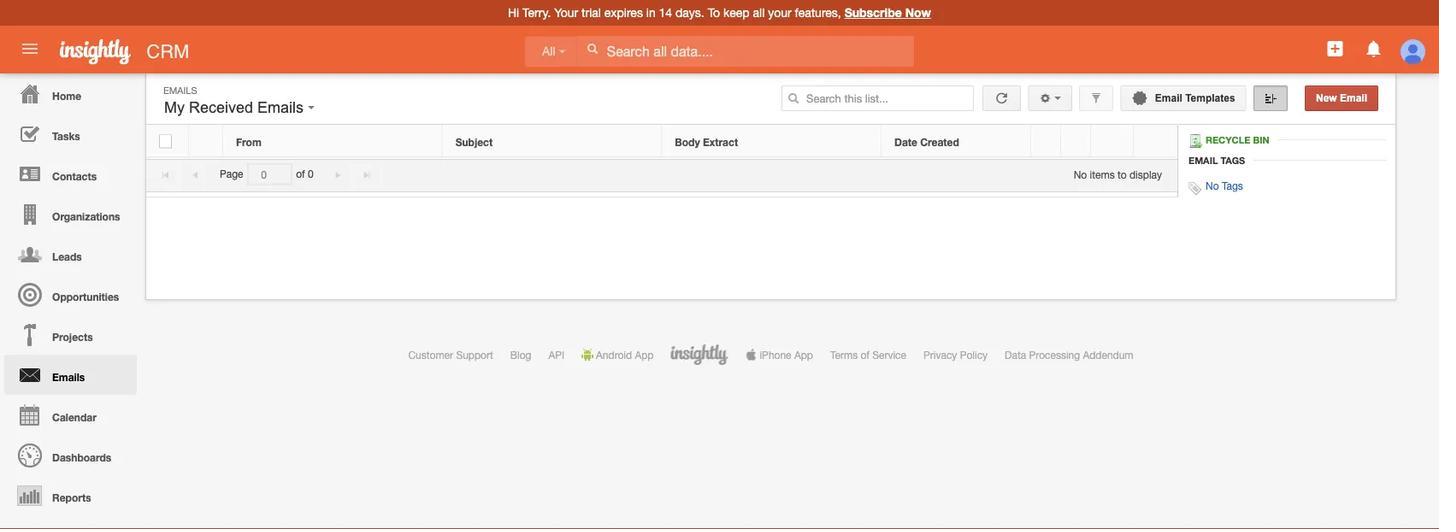 Task type: describe. For each thing, give the bounding box(es) containing it.
my received emails
[[164, 99, 308, 116]]

bin
[[1253, 135, 1270, 146]]

hi terry. your trial expires in 14 days. to keep all your features, subscribe now
[[508, 6, 931, 20]]

no for no tags
[[1206, 180, 1219, 192]]

iphone
[[760, 349, 792, 361]]

email templates
[[1152, 92, 1235, 104]]

of 0
[[296, 168, 314, 180]]

navigation containing home
[[0, 74, 137, 516]]

service
[[873, 349, 907, 361]]

emails inside "navigation"
[[52, 371, 85, 383]]

crm
[[147, 40, 189, 62]]

calendar link
[[4, 395, 137, 435]]

trial
[[582, 6, 601, 20]]

none checkbox inside row
[[159, 135, 172, 148]]

received
[[189, 99, 253, 116]]

date
[[895, 136, 918, 148]]

show sidebar image
[[1265, 92, 1277, 104]]

1 vertical spatial of
[[861, 349, 870, 361]]

reports link
[[4, 476, 137, 516]]

now
[[905, 6, 931, 20]]

home link
[[4, 74, 137, 114]]

no tags link
[[1206, 180, 1243, 192]]

privacy
[[924, 349, 957, 361]]

in
[[646, 6, 656, 20]]

all link
[[525, 36, 577, 67]]

android
[[596, 349, 632, 361]]

contacts link
[[4, 154, 137, 194]]

search image
[[788, 92, 800, 104]]

14
[[659, 6, 672, 20]]

Search all data.... text field
[[577, 36, 914, 67]]

support
[[456, 349, 493, 361]]

recycle
[[1206, 135, 1251, 146]]

page
[[220, 168, 243, 180]]

emails inside button
[[257, 99, 304, 116]]

projects
[[52, 331, 93, 343]]

tags
[[1221, 155, 1245, 166]]

organizations
[[52, 210, 120, 222]]

terms
[[830, 349, 858, 361]]

templates
[[1185, 92, 1235, 104]]

subscribe
[[845, 6, 902, 20]]

0 vertical spatial emails
[[163, 85, 197, 96]]

refresh list image
[[994, 92, 1010, 104]]

dashboards link
[[4, 435, 137, 476]]

my received emails button
[[160, 95, 319, 121]]

cog image
[[1040, 92, 1051, 104]]

customer support
[[408, 349, 493, 361]]

extract
[[703, 136, 738, 148]]

projects link
[[4, 315, 137, 355]]

new
[[1316, 92, 1337, 104]]

opportunities link
[[4, 275, 137, 315]]

privacy policy link
[[924, 349, 988, 361]]

no items to display
[[1074, 168, 1162, 180]]

api
[[549, 349, 565, 361]]

created
[[920, 136, 959, 148]]

your
[[768, 6, 792, 20]]

date created
[[895, 136, 959, 148]]

opportunities
[[52, 291, 119, 303]]

from
[[236, 136, 262, 148]]

policy
[[960, 349, 988, 361]]

white image
[[587, 43, 598, 55]]

subject
[[456, 136, 493, 148]]

tags
[[1222, 180, 1243, 192]]

leads
[[52, 251, 82, 263]]

days.
[[676, 6, 704, 20]]

no for no items to display
[[1074, 168, 1087, 180]]

api link
[[549, 349, 565, 361]]

addendum
[[1083, 349, 1134, 361]]

subscribe now link
[[845, 6, 931, 20]]

features,
[[795, 6, 841, 20]]

email templates link
[[1121, 86, 1247, 111]]

iphone app link
[[745, 349, 813, 361]]

email for templates
[[1155, 92, 1183, 104]]

tasks link
[[4, 114, 137, 154]]



Task type: locate. For each thing, give the bounding box(es) containing it.
items
[[1090, 168, 1115, 180]]

privacy policy
[[924, 349, 988, 361]]

android app
[[596, 349, 654, 361]]

row
[[146, 126, 1177, 158]]

emails
[[163, 85, 197, 96], [257, 99, 304, 116], [52, 371, 85, 383]]

0 horizontal spatial app
[[635, 349, 654, 361]]

reports
[[52, 492, 91, 504]]

email left tags
[[1189, 155, 1218, 166]]

tasks
[[52, 130, 80, 142]]

0 horizontal spatial no
[[1074, 168, 1087, 180]]

email for tags
[[1189, 155, 1218, 166]]

recycle bin link
[[1189, 134, 1278, 148]]

emails up from
[[257, 99, 304, 116]]

your
[[554, 6, 578, 20]]

iphone app
[[760, 349, 813, 361]]

1 horizontal spatial emails
[[163, 85, 197, 96]]

no left "items"
[[1074, 168, 1087, 180]]

app right iphone
[[794, 349, 813, 361]]

1 horizontal spatial of
[[861, 349, 870, 361]]

2 vertical spatial emails
[[52, 371, 85, 383]]

new email
[[1316, 92, 1368, 104]]

2 horizontal spatial email
[[1340, 92, 1368, 104]]

organizations link
[[4, 194, 137, 234]]

expires
[[604, 6, 643, 20]]

blog
[[510, 349, 531, 361]]

data
[[1005, 349, 1026, 361]]

2 horizontal spatial emails
[[257, 99, 304, 116]]

all
[[753, 6, 765, 20]]

terry.
[[523, 6, 551, 20]]

1 horizontal spatial app
[[794, 349, 813, 361]]

no tags
[[1206, 180, 1243, 192]]

emails link
[[4, 355, 137, 395]]

body
[[675, 136, 700, 148]]

data processing addendum link
[[1005, 349, 1134, 361]]

app
[[635, 349, 654, 361], [794, 349, 813, 361]]

1 vertical spatial emails
[[257, 99, 304, 116]]

home
[[52, 90, 81, 102]]

processing
[[1029, 349, 1080, 361]]

emails up my on the left of the page
[[163, 85, 197, 96]]

data processing addendum
[[1005, 349, 1134, 361]]

1 horizontal spatial no
[[1206, 180, 1219, 192]]

terms of service link
[[830, 349, 907, 361]]

recycle bin
[[1206, 135, 1270, 146]]

dashboards
[[52, 452, 111, 464]]

2 app from the left
[[794, 349, 813, 361]]

terms of service
[[830, 349, 907, 361]]

app right android
[[635, 349, 654, 361]]

all
[[542, 45, 556, 58]]

android app link
[[582, 349, 654, 361]]

1 horizontal spatial email
[[1189, 155, 1218, 166]]

my
[[164, 99, 185, 116]]

no
[[1074, 168, 1087, 180], [1206, 180, 1219, 192]]

Search this list... text field
[[782, 86, 974, 111]]

emails up calendar link
[[52, 371, 85, 383]]

body extract
[[675, 136, 738, 148]]

keep
[[724, 6, 750, 20]]

calendar
[[52, 411, 97, 423]]

to
[[1118, 168, 1127, 180]]

new email link
[[1305, 86, 1379, 111]]

leads link
[[4, 234, 137, 275]]

email
[[1155, 92, 1183, 104], [1340, 92, 1368, 104], [1189, 155, 1218, 166]]

app for android app
[[635, 349, 654, 361]]

hi
[[508, 6, 519, 20]]

of
[[296, 168, 305, 180], [861, 349, 870, 361]]

0 horizontal spatial emails
[[52, 371, 85, 383]]

customer support link
[[408, 349, 493, 361]]

email left 'templates'
[[1155, 92, 1183, 104]]

app for iphone app
[[794, 349, 813, 361]]

0 horizontal spatial of
[[296, 168, 305, 180]]

display
[[1130, 168, 1162, 180]]

1 app from the left
[[635, 349, 654, 361]]

blog link
[[510, 349, 531, 361]]

navigation
[[0, 74, 137, 516]]

customer
[[408, 349, 453, 361]]

to
[[708, 6, 720, 20]]

notifications image
[[1364, 38, 1384, 59]]

show list view filters image
[[1091, 92, 1103, 104]]

no left 'tags' at the right top of the page
[[1206, 180, 1219, 192]]

email tags
[[1189, 155, 1245, 166]]

0 vertical spatial of
[[296, 168, 305, 180]]

0 horizontal spatial email
[[1155, 92, 1183, 104]]

contacts
[[52, 170, 97, 182]]

email right new
[[1340, 92, 1368, 104]]

of right terms
[[861, 349, 870, 361]]

of left 0
[[296, 168, 305, 180]]

None checkbox
[[159, 135, 172, 148]]

row containing from
[[146, 126, 1177, 158]]

0
[[308, 168, 314, 180]]



Task type: vqa. For each thing, say whether or not it's contained in the screenshot.
'Opportunities' link
yes



